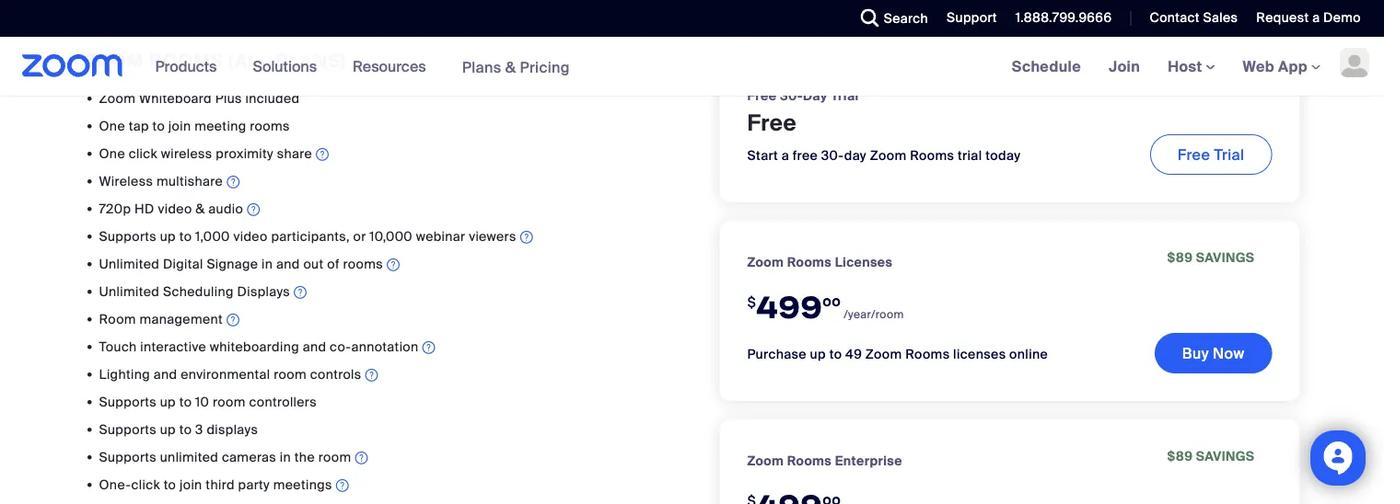 Task type: describe. For each thing, give the bounding box(es) containing it.
zoom rooms (all plans)
[[84, 49, 347, 72]]

join link
[[1095, 37, 1154, 96]]

savings for zoom rooms licenses
[[1196, 250, 1255, 267]]

unlimited scheduling displays application
[[99, 283, 665, 304]]

unlimited for unlimited digital signage in and out of rooms
[[99, 255, 160, 273]]

one for one click wireless proximity share
[[99, 145, 125, 162]]

720p hd video & audio
[[99, 200, 243, 217]]

management
[[140, 311, 223, 328]]

lighting and environmental room controls application
[[99, 366, 665, 387]]

rooms left licenses
[[906, 346, 950, 363]]

to for displays
[[179, 421, 192, 438]]

zoom rooms licenses element
[[748, 253, 893, 272]]

unlimited scheduling displays
[[99, 283, 290, 300]]

web
[[1243, 57, 1275, 76]]

start a free 30-day zoom rooms trial today
[[748, 147, 1021, 164]]

click for one-
[[131, 477, 160, 494]]

rooms left "trial"
[[910, 147, 955, 164]]

free
[[793, 147, 818, 164]]

request
[[1257, 9, 1309, 26]]

cameras
[[222, 449, 276, 466]]

outer image
[[1198, 12, 1214, 28]]

included
[[246, 90, 300, 107]]

free for free
[[748, 109, 797, 137]]

today
[[986, 147, 1021, 164]]

lighting
[[99, 366, 150, 383]]

supports up to 1,000 video participants, or 10,000 webinar viewers
[[99, 228, 517, 245]]

resources button
[[353, 37, 434, 96]]

wireless multishare application
[[99, 172, 665, 194]]

interactive
[[140, 338, 206, 355]]

contact sales
[[1150, 9, 1238, 26]]

online
[[1010, 346, 1048, 363]]

/year/room
[[844, 308, 904, 322]]

720p
[[99, 200, 131, 217]]

supports unlimited cameras in the room
[[99, 449, 351, 466]]

lighting and environmental room controls
[[99, 366, 362, 383]]

zoom logo image
[[22, 54, 123, 77]]

touch interactive whiteboarding and co-annotation application
[[99, 338, 665, 360]]

0 vertical spatial rooms
[[250, 117, 290, 134]]

$
[[748, 293, 757, 311]]

digital
[[163, 255, 203, 273]]

party
[[238, 477, 270, 494]]

and inside application
[[276, 255, 300, 273]]

displays
[[237, 283, 290, 300]]

1 vertical spatial trial
[[1215, 145, 1245, 164]]

$499 per year per room element
[[748, 276, 1155, 335]]

web app button
[[1243, 57, 1321, 76]]

annotation
[[351, 338, 419, 355]]

up for 3
[[160, 421, 176, 438]]

buy
[[1183, 344, 1209, 363]]

signage
[[207, 255, 258, 273]]

join
[[1109, 57, 1141, 76]]

free 30-day trial
[[748, 87, 859, 104]]

plus
[[215, 90, 242, 107]]

$89 for zoom rooms licenses
[[1168, 250, 1193, 267]]

plans & pricing
[[462, 57, 570, 77]]

now
[[1213, 344, 1245, 363]]

zoom rooms enterprise
[[748, 453, 903, 470]]

supports for supports up to 3 displays
[[99, 421, 157, 438]]

supports for supports up to 10 room controllers
[[99, 394, 157, 411]]

rooms for enterprise
[[787, 453, 832, 470]]

plans
[[462, 57, 502, 77]]

buy now link
[[1155, 333, 1273, 374]]

zoom rooms enterprise element
[[748, 452, 903, 471]]

$89 savings for zoom rooms licenses
[[1168, 250, 1255, 267]]

a for request
[[1313, 9, 1320, 26]]

controllers
[[249, 394, 317, 411]]

unlimited digital signage in and out of rooms
[[99, 255, 383, 273]]

learn more about unlimited digital signage in and out of rooms image
[[387, 256, 400, 274]]

2 horizontal spatial and
[[303, 338, 326, 355]]

schedule
[[1012, 57, 1082, 76]]

environmental
[[181, 366, 270, 383]]

resources
[[353, 57, 426, 76]]

the
[[295, 449, 315, 466]]

supports unlimited cameras in the room application
[[99, 448, 665, 470]]

host button
[[1168, 57, 1216, 76]]

meeting
[[195, 117, 246, 134]]

to for room
[[179, 394, 192, 411]]

one-click to join third party meetings
[[99, 477, 332, 494]]

0 vertical spatial trial
[[831, 87, 859, 104]]

wireless
[[99, 173, 153, 190]]

whiteboarding
[[210, 338, 299, 355]]

zoom for zoom whiteboard plus included
[[99, 90, 136, 107]]

start
[[748, 147, 778, 164]]

whiteboard
[[139, 90, 212, 107]]

sales
[[1204, 9, 1238, 26]]

scheduling
[[163, 283, 234, 300]]

schedule link
[[998, 37, 1095, 96]]

or
[[353, 228, 366, 245]]

purchase
[[748, 346, 807, 363]]

enterprise
[[835, 453, 903, 470]]

& inside product information navigation
[[505, 57, 516, 77]]

pricing
[[520, 57, 570, 77]]

room management
[[99, 311, 223, 328]]

in for and
[[262, 255, 273, 273]]

1 horizontal spatial room
[[274, 366, 307, 383]]

zoom rooms licenses
[[748, 254, 893, 271]]

touch interactive whiteboarding and co-annotation
[[99, 338, 419, 355]]

learn more about one click wireless proximity share image
[[316, 145, 329, 164]]

to for meeting
[[152, 117, 165, 134]]

1.888.799.9666 button up schedule
[[1002, 0, 1117, 37]]

wireless multishare
[[99, 173, 223, 190]]

products
[[155, 57, 217, 76]]

viewers
[[469, 228, 517, 245]]

products button
[[155, 37, 225, 96]]

room management application
[[99, 310, 665, 332]]

share
[[277, 145, 312, 162]]



Task type: vqa. For each thing, say whether or not it's contained in the screenshot.
the rightmost '&'
yes



Task type: locate. For each thing, give the bounding box(es) containing it.
and left co-
[[303, 338, 326, 355]]

join inside application
[[180, 477, 202, 494]]

plans)
[[276, 49, 347, 72]]

product information navigation
[[142, 37, 584, 97]]

1,000
[[195, 228, 230, 245]]

2 $89 savings from the top
[[1168, 448, 1255, 466]]

1 vertical spatial join
[[180, 477, 202, 494]]

support link
[[933, 0, 1002, 37], [947, 9, 997, 26]]

2 unlimited from the top
[[99, 283, 160, 300]]

0 vertical spatial and
[[276, 255, 300, 273]]

a left free
[[782, 147, 789, 164]]

room
[[274, 366, 307, 383], [213, 394, 246, 411], [318, 449, 351, 466]]

2 vertical spatial free
[[1178, 145, 1211, 164]]

trial
[[958, 147, 982, 164]]

10,000
[[370, 228, 413, 245]]

3
[[195, 421, 203, 438]]

to for video
[[179, 228, 192, 245]]

learn more about unlimited scheduling displays image
[[294, 284, 307, 302]]

0 horizontal spatial a
[[782, 147, 789, 164]]

supports for supports unlimited cameras in the room
[[99, 449, 157, 466]]

webinar
[[416, 228, 466, 245]]

supports up to 3 displays
[[99, 421, 258, 438]]

savings for zoom rooms enterprise
[[1196, 448, 1255, 466]]

supports
[[99, 228, 157, 245], [99, 394, 157, 411], [99, 421, 157, 438], [99, 449, 157, 466]]

learn more about room management image
[[227, 311, 239, 330]]

in up the 'displays'
[[262, 255, 273, 273]]

in inside application
[[280, 449, 291, 466]]

0 vertical spatial click
[[129, 145, 158, 162]]

request a demo
[[1257, 9, 1362, 26]]

1 horizontal spatial 30-
[[822, 147, 844, 164]]

one click wireless proximity share application
[[99, 144, 665, 166]]

up up supports up to 3 displays
[[160, 394, 176, 411]]

join down "unlimited"
[[180, 477, 202, 494]]

a left demo
[[1313, 9, 1320, 26]]

0 vertical spatial savings
[[1196, 250, 1255, 267]]

unlimited up room
[[99, 283, 160, 300]]

proximity
[[216, 145, 274, 162]]

0 horizontal spatial room
[[213, 394, 246, 411]]

video right hd
[[158, 200, 192, 217]]

to left 1,000
[[179, 228, 192, 245]]

to down "unlimited"
[[164, 477, 176, 494]]

click for one
[[129, 145, 158, 162]]

and down interactive
[[154, 366, 177, 383]]

multishare
[[157, 173, 223, 190]]

0 vertical spatial room
[[274, 366, 307, 383]]

up for 1,000
[[160, 228, 176, 245]]

1 unlimited from the top
[[99, 255, 160, 273]]

purchase up to 49 zoom rooms licenses online
[[748, 346, 1048, 363]]

0 vertical spatial one
[[99, 117, 125, 134]]

displays
[[207, 421, 258, 438]]

of
[[327, 255, 340, 273]]

learn more about wireless multishare image
[[227, 173, 240, 191]]

a
[[1313, 9, 1320, 26], [782, 147, 789, 164]]

1 horizontal spatial in
[[280, 449, 291, 466]]

plans & pricing link
[[462, 57, 570, 77], [462, 57, 570, 77]]

buy now
[[1183, 344, 1245, 363]]

499
[[757, 287, 823, 327]]

0 horizontal spatial trial
[[831, 87, 859, 104]]

0 horizontal spatial and
[[154, 366, 177, 383]]

1 supports from the top
[[99, 228, 157, 245]]

free down meetings navigation
[[1178, 145, 1211, 164]]

rooms inside 'unlimited digital signage in and out of rooms' application
[[343, 255, 383, 273]]

learn more about supports up to 1,000 video participants, or 10,000 webinar viewers image
[[520, 228, 533, 247]]

touch
[[99, 338, 137, 355]]

click inside application
[[131, 477, 160, 494]]

0 vertical spatial join
[[168, 117, 191, 134]]

search button
[[847, 0, 933, 37]]

profile picture image
[[1340, 48, 1370, 77]]

1 vertical spatial click
[[131, 477, 160, 494]]

supports up to 1,000 video participants, or 10,000 webinar viewers application
[[99, 227, 665, 249]]

up inside application
[[160, 228, 176, 245]]

one click wireless proximity share
[[99, 145, 312, 162]]

solutions button
[[253, 37, 325, 96]]

1 horizontal spatial rooms
[[343, 255, 383, 273]]

up
[[160, 228, 176, 245], [810, 346, 826, 363], [160, 394, 176, 411], [160, 421, 176, 438]]

one tap to join meeting rooms
[[99, 117, 290, 134]]

supports for supports up to 1,000 video participants, or 10,000 webinar viewers
[[99, 228, 157, 245]]

video down learn more about 720p hd video & audio 'icon'
[[234, 228, 268, 245]]

1 vertical spatial $89
[[1168, 448, 1193, 466]]

1 horizontal spatial and
[[276, 255, 300, 273]]

0 vertical spatial video
[[158, 200, 192, 217]]

0 vertical spatial 30-
[[780, 87, 803, 104]]

licenses
[[954, 346, 1006, 363]]

contact sales link
[[1136, 0, 1243, 37], [1150, 9, 1238, 26]]

& left audio
[[196, 200, 205, 217]]

to right "tap"
[[152, 117, 165, 134]]

zoom inside "element"
[[748, 254, 784, 271]]

wireless
[[161, 145, 212, 162]]

rooms up whiteboard
[[149, 49, 224, 72]]

up for 49
[[810, 346, 826, 363]]

3 supports from the top
[[99, 421, 157, 438]]

click inside application
[[129, 145, 158, 162]]

up for 10
[[160, 394, 176, 411]]

learn more about supports unlimited cameras in the room image
[[355, 449, 368, 468]]

join down whiteboard
[[168, 117, 191, 134]]

rooms down included
[[250, 117, 290, 134]]

learn more about 720p hd video & audio image
[[247, 201, 260, 219]]

unlimited for unlimited scheduling displays
[[99, 283, 160, 300]]

learn more about lighting and environmental room controls image
[[365, 366, 378, 385]]

1 vertical spatial video
[[234, 228, 268, 245]]

savings
[[1196, 250, 1255, 267], [1196, 448, 1255, 466]]

learn more about one-click to join third party meetings image
[[336, 477, 349, 495]]

1 horizontal spatial trial
[[1215, 145, 1245, 164]]

demo
[[1324, 9, 1362, 26]]

to for third
[[164, 477, 176, 494]]

$ 499 00 /year/room
[[748, 287, 904, 327]]

rooms inside "element"
[[787, 254, 832, 271]]

rooms for (all
[[149, 49, 224, 72]]

room right 10
[[213, 394, 246, 411]]

supports up to 10 room controllers
[[99, 394, 317, 411]]

join for third
[[180, 477, 202, 494]]

30- right free
[[822, 147, 844, 164]]

0 horizontal spatial 30-
[[780, 87, 803, 104]]

audio
[[208, 200, 243, 217]]

meetings
[[273, 477, 332, 494]]

banner
[[0, 37, 1385, 97]]

30-
[[780, 87, 803, 104], [822, 147, 844, 164]]

hd
[[135, 200, 155, 217]]

1 savings from the top
[[1196, 250, 1255, 267]]

$89 for zoom rooms enterprise
[[1168, 448, 1193, 466]]

a for start
[[782, 147, 789, 164]]

out
[[303, 255, 324, 273]]

support
[[947, 9, 997, 26]]

1 vertical spatial savings
[[1196, 448, 1255, 466]]

and left 'out'
[[276, 255, 300, 273]]

1 vertical spatial &
[[196, 200, 205, 217]]

to for zoom
[[830, 346, 842, 363]]

to inside supports up to 1,000 video participants, or 10,000 webinar viewers application
[[179, 228, 192, 245]]

1 vertical spatial and
[[303, 338, 326, 355]]

720p hd video & audio application
[[99, 200, 665, 221]]

2 one from the top
[[99, 145, 125, 162]]

1 $89 savings from the top
[[1168, 250, 1255, 267]]

to left 3
[[179, 421, 192, 438]]

0 vertical spatial in
[[262, 255, 273, 273]]

unlimited inside application
[[99, 255, 160, 273]]

up down 720p hd video & audio
[[160, 228, 176, 245]]

host
[[1168, 57, 1206, 76]]

click down "tap"
[[129, 145, 158, 162]]

rooms for licenses
[[787, 254, 832, 271]]

free for free 30-day trial
[[748, 87, 777, 104]]

1.888.799.9666
[[1016, 9, 1112, 26]]

licenses
[[835, 254, 893, 271]]

day
[[844, 147, 867, 164]]

join
[[168, 117, 191, 134], [180, 477, 202, 494]]

click down "unlimited"
[[131, 477, 160, 494]]

1 vertical spatial rooms
[[343, 255, 383, 273]]

rooms
[[250, 117, 290, 134], [343, 255, 383, 273]]

1 vertical spatial free
[[748, 109, 797, 137]]

1.888.799.9666 button up the schedule 'link'
[[1016, 9, 1112, 26]]

0 horizontal spatial video
[[158, 200, 192, 217]]

click
[[129, 145, 158, 162], [131, 477, 160, 494]]

one up wireless
[[99, 145, 125, 162]]

video
[[158, 200, 192, 217], [234, 228, 268, 245]]

to left 49
[[830, 346, 842, 363]]

2 $89 from the top
[[1168, 448, 1193, 466]]

1 vertical spatial 30-
[[822, 147, 844, 164]]

2 savings from the top
[[1196, 448, 1255, 466]]

meetings navigation
[[998, 37, 1385, 97]]

one for one tap to join meeting rooms
[[99, 117, 125, 134]]

1 horizontal spatial &
[[505, 57, 516, 77]]

one inside application
[[99, 145, 125, 162]]

unlimited left digital
[[99, 255, 160, 273]]

0 vertical spatial &
[[505, 57, 516, 77]]

1 vertical spatial room
[[213, 394, 246, 411]]

49
[[846, 346, 862, 363]]

third
[[206, 477, 235, 494]]

free left day
[[748, 87, 777, 104]]

web app
[[1243, 57, 1308, 76]]

0 vertical spatial unlimited
[[99, 255, 160, 273]]

zoom for zoom rooms enterprise
[[748, 453, 784, 470]]

one left "tap"
[[99, 117, 125, 134]]

unlimited inside application
[[99, 283, 160, 300]]

4 supports from the top
[[99, 449, 157, 466]]

2 vertical spatial room
[[318, 449, 351, 466]]

0 vertical spatial a
[[1313, 9, 1320, 26]]

room up the controllers
[[274, 366, 307, 383]]

00
[[823, 295, 841, 309]]

10
[[195, 394, 209, 411]]

1 vertical spatial one
[[99, 145, 125, 162]]

room
[[99, 311, 136, 328]]

zoom for zoom rooms licenses
[[748, 254, 784, 271]]

free
[[748, 87, 777, 104], [748, 109, 797, 137], [1178, 145, 1211, 164]]

1 one from the top
[[99, 117, 125, 134]]

0 horizontal spatial in
[[262, 255, 273, 273]]

1 horizontal spatial video
[[234, 228, 268, 245]]

free for free trial
[[1178, 145, 1211, 164]]

banner containing products
[[0, 37, 1385, 97]]

& right plans
[[505, 57, 516, 77]]

&
[[505, 57, 516, 77], [196, 200, 205, 217]]

in left the
[[280, 449, 291, 466]]

to
[[152, 117, 165, 134], [179, 228, 192, 245], [830, 346, 842, 363], [179, 394, 192, 411], [179, 421, 192, 438], [164, 477, 176, 494]]

rooms up 00
[[787, 254, 832, 271]]

2 horizontal spatial room
[[318, 449, 351, 466]]

participants,
[[271, 228, 350, 245]]

30- up free
[[780, 87, 803, 104]]

join for meeting
[[168, 117, 191, 134]]

1 vertical spatial in
[[280, 449, 291, 466]]

free trial
[[1178, 145, 1245, 164]]

1 horizontal spatial a
[[1313, 9, 1320, 26]]

1 vertical spatial a
[[782, 147, 789, 164]]

& inside application
[[196, 200, 205, 217]]

free up start
[[748, 109, 797, 137]]

up left 49
[[810, 346, 826, 363]]

(all
[[229, 49, 271, 72]]

learn more about touch interactive whiteboarding and co-annotation image
[[422, 339, 435, 357]]

free 30-day trial element
[[748, 86, 859, 105]]

app
[[1279, 57, 1308, 76]]

to inside one-click to join third party meetings application
[[164, 477, 176, 494]]

0 horizontal spatial &
[[196, 200, 205, 217]]

0 vertical spatial $89
[[1168, 250, 1193, 267]]

2 vertical spatial and
[[154, 366, 177, 383]]

one-
[[99, 477, 131, 494]]

zoom
[[84, 49, 144, 72], [99, 90, 136, 107], [870, 147, 907, 164], [748, 254, 784, 271], [866, 346, 902, 363], [748, 453, 784, 470]]

free trial link
[[1150, 134, 1273, 175]]

search
[[884, 10, 929, 27]]

unlimited digital signage in and out of rooms application
[[99, 255, 665, 277]]

1 vertical spatial $89 savings
[[1168, 448, 1255, 466]]

0 vertical spatial $89 savings
[[1168, 250, 1255, 267]]

tap
[[129, 117, 149, 134]]

1 vertical spatial unlimited
[[99, 283, 160, 300]]

to left 10
[[179, 394, 192, 411]]

room left learn more about supports unlimited cameras in the room image
[[318, 449, 351, 466]]

2 supports from the top
[[99, 394, 157, 411]]

up left 3
[[160, 421, 176, 438]]

$89 savings for zoom rooms enterprise
[[1168, 448, 1255, 466]]

contact
[[1150, 9, 1200, 26]]

zoom for zoom rooms (all plans)
[[84, 49, 144, 72]]

0 vertical spatial free
[[748, 87, 777, 104]]

rooms down or
[[343, 255, 383, 273]]

0 horizontal spatial rooms
[[250, 117, 290, 134]]

rooms left 'enterprise'
[[787, 453, 832, 470]]

one-click to join third party meetings application
[[99, 476, 665, 498]]

in inside application
[[262, 255, 273, 273]]

1 $89 from the top
[[1168, 250, 1193, 267]]

in for the
[[280, 449, 291, 466]]



